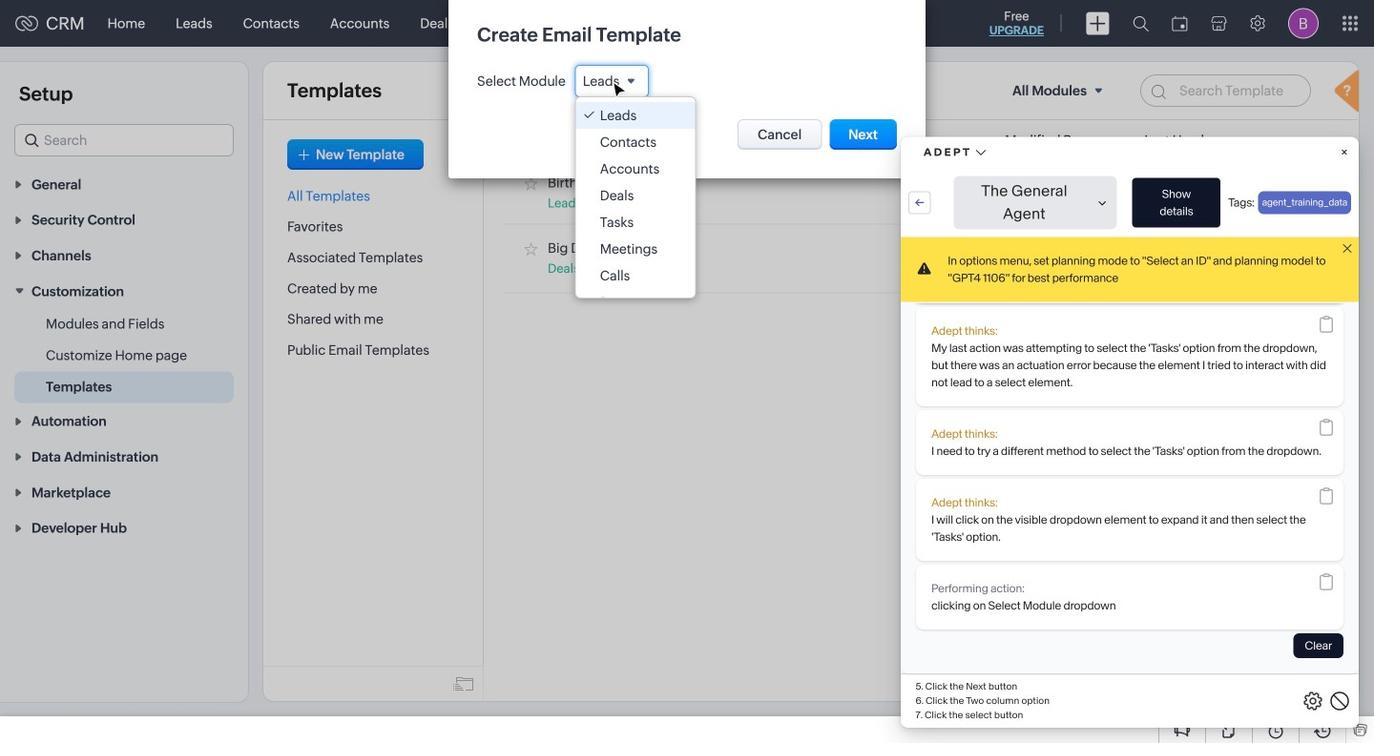 Task type: vqa. For each thing, say whether or not it's contained in the screenshot.
region
yes



Task type: describe. For each thing, give the bounding box(es) containing it.
logo image
[[15, 16, 38, 31]]



Task type: locate. For each thing, give the bounding box(es) containing it.
region
[[0, 309, 248, 403]]

None button
[[738, 120, 822, 150], [830, 120, 897, 150], [738, 120, 822, 150], [830, 120, 897, 150]]

Search Template text field
[[1141, 74, 1312, 107]]

None field
[[575, 65, 649, 98]]



